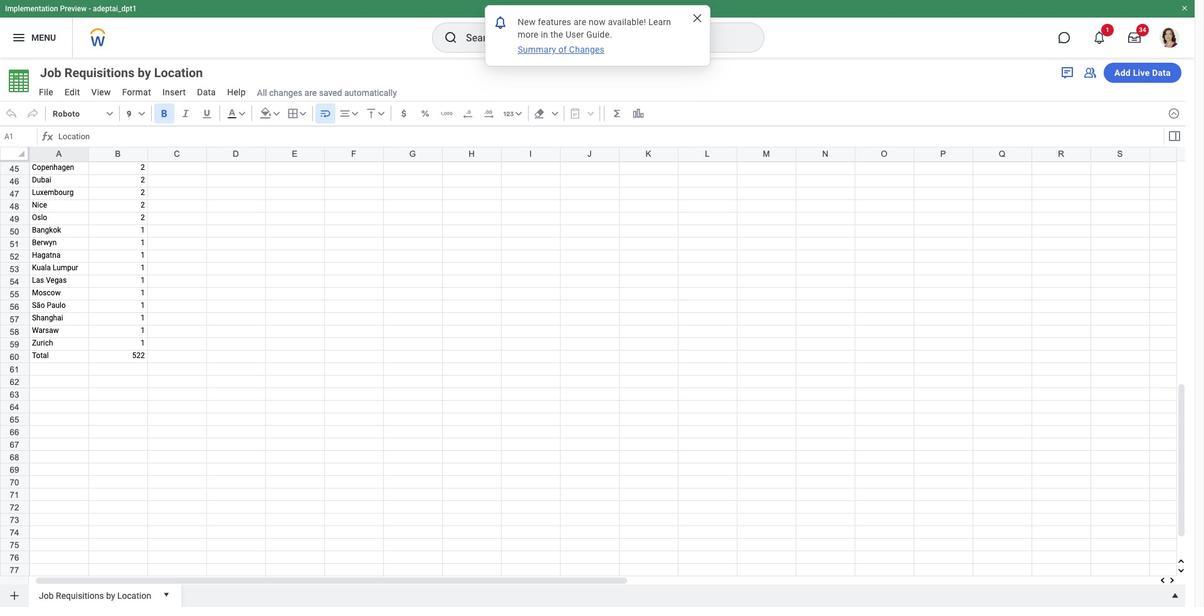 Task type: locate. For each thing, give the bounding box(es) containing it.
location up insert
[[154, 65, 203, 80]]

caret down small image
[[160, 589, 173, 601]]

chart image
[[632, 107, 645, 120]]

are
[[574, 17, 587, 27], [305, 88, 317, 98]]

2 chevron down small image from the left
[[270, 107, 283, 120]]

align center image
[[339, 107, 351, 120]]

1 vertical spatial job requisitions by location button
[[34, 585, 156, 605]]

chevron down small image left dollar sign image
[[375, 107, 388, 120]]

None text field
[[1, 128, 37, 146]]

search image
[[444, 30, 459, 45]]

1 chevron down small image from the left
[[135, 107, 148, 120]]

0 vertical spatial are
[[574, 17, 587, 27]]

chevron down small image left border all icon
[[270, 107, 283, 120]]

0 horizontal spatial data
[[197, 87, 216, 97]]

menus menu bar
[[33, 83, 252, 103]]

chevron down small image left align top image
[[349, 107, 361, 120]]

add live data button
[[1104, 63, 1182, 83]]

activity stream image
[[1060, 65, 1076, 80]]

3 chevron down small image from the left
[[297, 107, 309, 120]]

job requisitions by location
[[40, 65, 203, 80], [39, 591, 151, 601]]

help
[[227, 87, 246, 97]]

chevron down small image
[[135, 107, 148, 120], [270, 107, 283, 120], [297, 107, 309, 120], [512, 107, 525, 120]]

percentage image
[[419, 107, 432, 120]]

now
[[589, 17, 606, 27]]

-
[[89, 4, 91, 13]]

new features are now available! learn more in the user guide. summary of changes
[[518, 17, 674, 55]]

chevron down small image down help
[[236, 107, 248, 120]]

chevron down small image right the 9
[[135, 107, 148, 120]]

requisitions
[[64, 65, 135, 80], [56, 591, 104, 601]]

file
[[39, 87, 53, 97]]

0 vertical spatial job requisitions by location
[[40, 65, 203, 80]]

job requisitions by location button
[[34, 64, 226, 82], [34, 585, 156, 605]]

job
[[40, 65, 61, 80], [39, 591, 54, 601]]

Formula Bar text field
[[55, 128, 1163, 146]]

1 vertical spatial requisitions
[[56, 591, 104, 601]]

autosum image
[[611, 107, 624, 120]]

1
[[1106, 26, 1110, 33]]

thousands comma image
[[440, 107, 453, 120]]

1 job requisitions by location button from the top
[[34, 64, 226, 82]]

0 vertical spatial data
[[1153, 68, 1172, 78]]

chevron down small image left eraser image
[[512, 107, 525, 120]]

requisitions for 2nd the job requisitions by location button from the top of the page
[[56, 591, 104, 601]]

4 chevron down small image from the left
[[512, 107, 525, 120]]

1 horizontal spatial data
[[1153, 68, 1172, 78]]

0 horizontal spatial location
[[117, 591, 151, 601]]

0 vertical spatial by
[[138, 65, 151, 80]]

are up user
[[574, 17, 587, 27]]

9 button
[[122, 104, 149, 124]]

1 vertical spatial are
[[305, 88, 317, 98]]

are inside button
[[305, 88, 317, 98]]

job up 'file'
[[40, 65, 61, 80]]

job right add footer ws icon
[[39, 591, 54, 601]]

summary
[[518, 45, 556, 55]]

guide.
[[587, 29, 612, 40]]

0 vertical spatial location
[[154, 65, 203, 80]]

1 vertical spatial location
[[117, 591, 151, 601]]

location
[[154, 65, 203, 80], [117, 591, 151, 601]]

job requisitions by location for second the job requisitions by location button from the bottom
[[40, 65, 203, 80]]

dialog containing new features are now available! learn more in the user guide.
[[485, 5, 711, 67]]

menu button
[[0, 18, 72, 58]]

chevron down small image left the 9
[[104, 107, 116, 120]]

border all image
[[287, 107, 299, 120]]

1 vertical spatial job
[[39, 591, 54, 601]]

x image
[[691, 12, 704, 24]]

data inside button
[[1153, 68, 1172, 78]]

1 vertical spatial data
[[197, 87, 216, 97]]

chevron down small image inside 9 popup button
[[135, 107, 148, 120]]

data up "underline" icon
[[197, 87, 216, 97]]

preview
[[60, 4, 87, 13]]

are for changes
[[305, 88, 317, 98]]

are for features
[[574, 17, 587, 27]]

1 horizontal spatial are
[[574, 17, 587, 27]]

1 vertical spatial job requisitions by location
[[39, 591, 151, 601]]

profile logan mcneil image
[[1160, 28, 1180, 50]]

are left saved
[[305, 88, 317, 98]]

new
[[518, 17, 536, 27]]

dialog
[[485, 5, 711, 67]]

chevron down small image left text wrap icon
[[297, 107, 309, 120]]

changes
[[569, 45, 605, 55]]

features
[[538, 17, 572, 27]]

by left the caret down small image
[[106, 591, 115, 601]]

italics image
[[179, 107, 192, 120]]

data
[[1153, 68, 1172, 78], [197, 87, 216, 97]]

add live data
[[1115, 68, 1172, 78]]

remove zero image
[[462, 107, 474, 120]]

location left the caret down small image
[[117, 591, 151, 601]]

fx image
[[40, 129, 55, 144]]

1 horizontal spatial location
[[154, 65, 203, 80]]

0 vertical spatial job requisitions by location button
[[34, 64, 226, 82]]

data inside "menus" menu bar
[[197, 87, 216, 97]]

1 chevron down small image from the left
[[104, 107, 116, 120]]

summary of changes link
[[517, 43, 606, 56]]

implementation preview -   adeptai_dpt1
[[5, 4, 137, 13]]

inbox large image
[[1129, 31, 1141, 44]]

0 horizontal spatial are
[[305, 88, 317, 98]]

0 vertical spatial job
[[40, 65, 61, 80]]

data right the live
[[1153, 68, 1172, 78]]

adeptai_dpt1
[[93, 4, 137, 13]]

0 vertical spatial requisitions
[[64, 65, 135, 80]]

are inside new features are now available! learn more in the user guide. summary of changes
[[574, 17, 587, 27]]

1 vertical spatial by
[[106, 591, 115, 601]]

by
[[138, 65, 151, 80], [106, 591, 115, 601]]

the
[[551, 29, 564, 40]]

roboto button
[[48, 104, 117, 124]]

1 button
[[1086, 24, 1114, 51]]

of
[[559, 45, 567, 55]]

chevron down small image
[[104, 107, 116, 120], [236, 107, 248, 120], [349, 107, 361, 120], [375, 107, 388, 120], [549, 107, 561, 120]]

add footer ws image
[[8, 590, 21, 602]]

implementation
[[5, 4, 58, 13]]

grid
[[0, 0, 1205, 600]]

2 chevron down small image from the left
[[236, 107, 248, 120]]

chevron down small image right eraser image
[[549, 107, 561, 120]]

by up "menus" menu bar
[[138, 65, 151, 80]]



Task type: vqa. For each thing, say whether or not it's contained in the screenshot.
are within New features are now available! Learn more in the User Guide. Summary of Changes
yes



Task type: describe. For each thing, give the bounding box(es) containing it.
add zero image
[[483, 107, 496, 120]]

saved
[[319, 88, 342, 98]]

changes
[[269, 88, 303, 98]]

underline image
[[201, 107, 213, 120]]

view
[[91, 87, 111, 97]]

menu banner
[[0, 0, 1195, 58]]

align top image
[[365, 107, 378, 120]]

4 chevron down small image from the left
[[375, 107, 388, 120]]

5 chevron down small image from the left
[[549, 107, 561, 120]]

available!
[[608, 17, 647, 27]]

bold image
[[158, 107, 170, 120]]

notifications image
[[493, 15, 508, 30]]

3 chevron down small image from the left
[[349, 107, 361, 120]]

roboto
[[53, 109, 80, 118]]

2 job requisitions by location button from the top
[[34, 585, 156, 605]]

0 horizontal spatial by
[[106, 591, 115, 601]]

notifications large image
[[1094, 31, 1106, 44]]

Search Workday  search field
[[466, 24, 739, 51]]

requisitions for second the job requisitions by location button from the bottom
[[64, 65, 135, 80]]

all changes are saved automatically button
[[252, 87, 397, 99]]

chevron up circle image
[[1168, 107, 1181, 120]]

9
[[127, 109, 132, 118]]

formula editor image
[[1167, 129, 1183, 144]]

caret up image
[[1170, 590, 1182, 602]]

insert
[[163, 87, 186, 97]]

media classroom image
[[1083, 65, 1098, 80]]

format
[[122, 87, 151, 97]]

toolbar container region
[[0, 101, 1163, 126]]

add
[[1115, 68, 1131, 78]]

all
[[257, 88, 267, 98]]

edit
[[65, 87, 80, 97]]

chevron down small image inside roboto dropdown button
[[104, 107, 116, 120]]

job requisitions by location for 2nd the job requisitions by location button from the top of the page
[[39, 591, 151, 601]]

menu
[[31, 32, 56, 42]]

eraser image
[[533, 107, 546, 120]]

numbers image
[[502, 107, 515, 120]]

close environment banner image
[[1182, 4, 1189, 12]]

justify image
[[11, 30, 26, 45]]

34 button
[[1121, 24, 1150, 51]]

dollar sign image
[[398, 107, 410, 120]]

automatically
[[344, 88, 397, 98]]

all changes are saved automatically
[[257, 88, 397, 98]]

in
[[541, 29, 548, 40]]

learn
[[649, 17, 672, 27]]

1 horizontal spatial by
[[138, 65, 151, 80]]

user
[[566, 29, 584, 40]]

34
[[1140, 26, 1147, 33]]

text wrap image
[[319, 107, 332, 120]]

more
[[518, 29, 539, 40]]

live
[[1134, 68, 1150, 78]]



